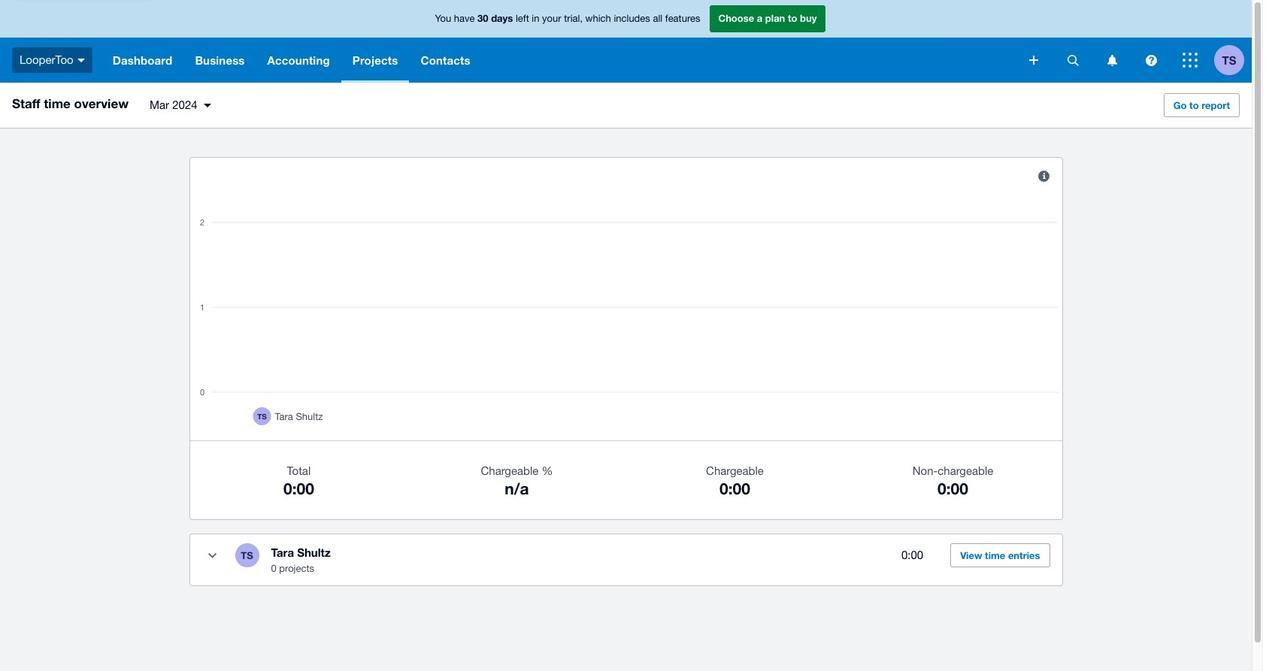 Task type: vqa. For each thing, say whether or not it's contained in the screenshot.


Task type: describe. For each thing, give the bounding box(es) containing it.
0:00 inside non-chargeable 0:00
[[938, 480, 969, 499]]

accounting
[[267, 53, 330, 67]]

mar 2024 button
[[141, 92, 220, 118]]

2024
[[172, 99, 198, 111]]

svg image inside loopertoo popup button
[[77, 58, 85, 62]]

business button
[[184, 38, 256, 83]]

view time entries
[[960, 550, 1040, 562]]

a
[[757, 12, 763, 24]]

chart key image
[[1038, 170, 1050, 182]]

business
[[195, 53, 245, 67]]

left
[[516, 13, 529, 24]]

overview
[[74, 96, 129, 111]]

total
[[287, 465, 311, 478]]

tara
[[271, 546, 294, 559]]

choose
[[719, 12, 754, 24]]

contacts button
[[409, 38, 482, 83]]

loopertoo
[[20, 53, 73, 66]]

chargeable for n/a
[[481, 465, 539, 478]]

view time entries link
[[951, 544, 1050, 568]]

1 horizontal spatial svg image
[[1107, 55, 1117, 66]]

projects
[[352, 53, 398, 67]]

contacts
[[421, 53, 470, 67]]

projects button
[[341, 38, 409, 83]]

toggle image
[[208, 553, 217, 558]]

n/a
[[505, 480, 529, 499]]

days
[[491, 12, 513, 24]]

total 0:00
[[284, 465, 314, 499]]

dashboard link
[[101, 38, 184, 83]]

staff time overview
[[12, 96, 129, 111]]

non-
[[913, 465, 938, 478]]

chargeable 0:00
[[706, 465, 764, 499]]

30
[[478, 12, 488, 24]]

ts inside popup button
[[1222, 53, 1237, 67]]

non-chargeable 0:00
[[913, 465, 994, 499]]

to inside button
[[1190, 99, 1199, 111]]

mar 2024
[[150, 99, 198, 111]]

time for staff
[[44, 96, 71, 111]]

chart key button
[[1029, 161, 1059, 191]]

report
[[1202, 99, 1230, 111]]

shultz
[[297, 546, 331, 559]]

projects
[[279, 563, 314, 575]]

2 horizontal spatial svg image
[[1146, 55, 1157, 66]]

choose a plan to buy
[[719, 12, 817, 24]]

go to report
[[1174, 99, 1230, 111]]

ts button
[[1214, 38, 1252, 83]]

0 horizontal spatial ts
[[241, 550, 253, 562]]



Task type: locate. For each thing, give the bounding box(es) containing it.
0:00 inside chargeable 0:00
[[720, 480, 750, 499]]

tara shultz 0 projects
[[271, 546, 331, 575]]

1 horizontal spatial to
[[1190, 99, 1199, 111]]

1 horizontal spatial chargeable
[[706, 465, 764, 478]]

your
[[542, 13, 561, 24]]

time
[[44, 96, 71, 111], [985, 550, 1006, 562]]

1 vertical spatial ts
[[241, 550, 253, 562]]

0 horizontal spatial time
[[44, 96, 71, 111]]

0 horizontal spatial chargeable
[[481, 465, 539, 478]]

staff
[[12, 96, 40, 111]]

to
[[788, 12, 797, 24], [1190, 99, 1199, 111]]

svg image
[[1146, 55, 1157, 66], [1029, 56, 1038, 65], [77, 58, 85, 62]]

time right staff
[[44, 96, 71, 111]]

0:00
[[284, 480, 314, 499], [720, 480, 750, 499], [938, 480, 969, 499], [902, 549, 924, 562]]

have
[[454, 13, 475, 24]]

to right go
[[1190, 99, 1199, 111]]

1 vertical spatial time
[[985, 550, 1006, 562]]

1 horizontal spatial svg image
[[1029, 56, 1038, 65]]

trial,
[[564, 13, 583, 24]]

0 horizontal spatial to
[[788, 12, 797, 24]]

which
[[586, 13, 611, 24]]

2 horizontal spatial svg image
[[1183, 53, 1198, 68]]

buy
[[800, 12, 817, 24]]

accounting button
[[256, 38, 341, 83]]

entries
[[1008, 550, 1040, 562]]

dashboard
[[113, 53, 172, 67]]

ts up report
[[1222, 53, 1237, 67]]

all
[[653, 13, 663, 24]]

features
[[665, 13, 700, 24]]

time right view
[[985, 550, 1006, 562]]

1 horizontal spatial time
[[985, 550, 1006, 562]]

toggle button
[[197, 541, 227, 571]]

chargeable
[[938, 465, 994, 478]]

chargeable for 0:00
[[706, 465, 764, 478]]

view
[[960, 550, 982, 562]]

0 vertical spatial time
[[44, 96, 71, 111]]

plan
[[765, 12, 785, 24]]

1 vertical spatial to
[[1190, 99, 1199, 111]]

1 horizontal spatial ts
[[1222, 53, 1237, 67]]

svg image
[[1183, 53, 1198, 68], [1067, 55, 1079, 66], [1107, 55, 1117, 66]]

to left buy
[[788, 12, 797, 24]]

chargeable inside "chargeable % n/a"
[[481, 465, 539, 478]]

0 horizontal spatial svg image
[[1067, 55, 1079, 66]]

1 chargeable from the left
[[481, 465, 539, 478]]

loopertoo button
[[0, 38, 101, 83]]

0 horizontal spatial svg image
[[77, 58, 85, 62]]

in
[[532, 13, 540, 24]]

chargeable
[[481, 465, 539, 478], [706, 465, 764, 478]]

time inside view time entries link
[[985, 550, 1006, 562]]

go to report button
[[1164, 93, 1240, 117]]

you have 30 days left in your trial, which includes all features
[[435, 12, 700, 24]]

go
[[1174, 99, 1187, 111]]

%
[[542, 465, 553, 478]]

banner containing ts
[[0, 0, 1252, 83]]

includes
[[614, 13, 650, 24]]

mar
[[150, 99, 169, 111]]

time for view
[[985, 550, 1006, 562]]

banner
[[0, 0, 1252, 83]]

0 vertical spatial to
[[788, 12, 797, 24]]

ts
[[1222, 53, 1237, 67], [241, 550, 253, 562]]

chargeable % n/a
[[481, 465, 553, 499]]

0
[[271, 563, 277, 575]]

2 chargeable from the left
[[706, 465, 764, 478]]

0 vertical spatial ts
[[1222, 53, 1237, 67]]

you
[[435, 13, 451, 24]]

ts right toggle dropdown button
[[241, 550, 253, 562]]



